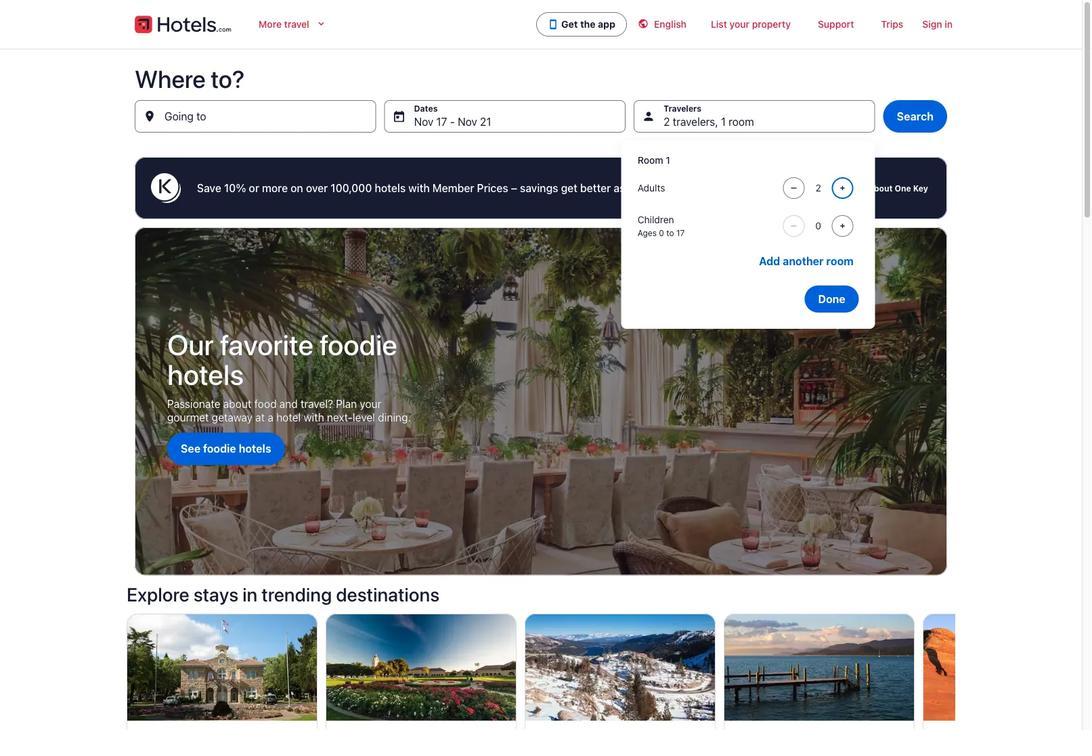 Task type: vqa. For each thing, say whether or not it's contained in the screenshot.
Download the app button 'image'
yes



Task type: locate. For each thing, give the bounding box(es) containing it.
hotel
[[276, 411, 301, 424]]

ages
[[638, 228, 657, 238]]

get the app
[[561, 19, 615, 30]]

1
[[721, 115, 726, 128], [666, 155, 670, 166]]

0 vertical spatial with
[[408, 182, 430, 195]]

plan
[[336, 398, 357, 411]]

hotels logo image
[[135, 14, 232, 35]]

room inside dropdown button
[[729, 115, 754, 128]]

decrease the number of adults in room 1 image
[[786, 183, 802, 194]]

more
[[262, 182, 288, 195]]

about inside our favorite foodie hotels passionate about food and travel? plan your gourmet getaway at a hotel with next-level dining.
[[223, 398, 252, 411]]

the inside our favorite foodie hotels main content
[[722, 182, 738, 195]]

search
[[897, 110, 934, 123]]

your right list
[[730, 19, 750, 30]]

in inside our favorite foodie hotels main content
[[243, 584, 258, 606]]

1 horizontal spatial your
[[730, 19, 750, 30]]

0 horizontal spatial with
[[304, 411, 324, 424]]

your inside our favorite foodie hotels passionate about food and travel? plan your gourmet getaway at a hotel with next-level dining.
[[360, 398, 382, 411]]

1 vertical spatial room
[[826, 255, 854, 268]]

get the app link
[[536, 12, 627, 37]]

the left tiers
[[722, 182, 738, 195]]

room
[[729, 115, 754, 128], [826, 255, 854, 268]]

0 vertical spatial hotels
[[375, 182, 406, 195]]

increase the number of adults in room 1 image
[[835, 183, 851, 194]]

trending
[[262, 584, 332, 606]]

1 horizontal spatial 17
[[676, 228, 685, 238]]

0 horizontal spatial about
[[223, 398, 252, 411]]

room right the travelers,
[[729, 115, 754, 128]]

0 horizontal spatial your
[[360, 398, 382, 411]]

1 right the travelers,
[[721, 115, 726, 128]]

trips
[[881, 19, 903, 30]]

in right sign
[[945, 19, 953, 30]]

17
[[436, 115, 447, 128], [676, 228, 685, 238]]

gourmet
[[167, 411, 209, 424]]

destinations
[[336, 584, 440, 606]]

0 horizontal spatial room
[[729, 115, 754, 128]]

hotels right 100,000
[[375, 182, 406, 195]]

0 vertical spatial 1
[[721, 115, 726, 128]]

2 travelers, 1 room button
[[634, 100, 875, 133]]

in
[[945, 19, 953, 30], [243, 584, 258, 606]]

nov
[[414, 115, 434, 128], [458, 115, 477, 128]]

with
[[408, 182, 430, 195], [304, 411, 324, 424]]

1 vertical spatial foodie
[[203, 443, 236, 455]]

0 vertical spatial about
[[869, 183, 893, 193]]

0 horizontal spatial foodie
[[203, 443, 236, 455]]

about left "one"
[[869, 183, 893, 193]]

save
[[197, 182, 221, 195]]

add another room
[[759, 255, 854, 268]]

your up level
[[360, 398, 382, 411]]

1 vertical spatial the
[[722, 182, 738, 195]]

1 vertical spatial with
[[304, 411, 324, 424]]

climb
[[649, 182, 676, 195]]

1 horizontal spatial nov
[[458, 115, 477, 128]]

english
[[654, 19, 687, 30]]

with left member
[[408, 182, 430, 195]]

hotels up passionate
[[167, 358, 244, 391]]

children
[[638, 214, 674, 225]]

1 vertical spatial hotels
[[167, 358, 244, 391]]

savings
[[520, 182, 558, 195]]

1 horizontal spatial room
[[826, 255, 854, 268]]

0 horizontal spatial 17
[[436, 115, 447, 128]]

on
[[291, 182, 303, 195]]

about up getaway
[[223, 398, 252, 411]]

0 vertical spatial 17
[[436, 115, 447, 128]]

1 horizontal spatial foodie
[[320, 328, 397, 361]]

2 nov from the left
[[458, 115, 477, 128]]

room down increase the number of children in room 1 icon
[[826, 255, 854, 268]]

more
[[259, 19, 282, 30]]

our
[[167, 328, 214, 361]]

0 vertical spatial the
[[580, 19, 596, 30]]

foodie inside our favorite foodie hotels passionate about food and travel? plan your gourmet getaway at a hotel with next-level dining.
[[320, 328, 397, 361]]

app
[[598, 19, 615, 30]]

or
[[249, 182, 259, 195]]

list your property link
[[697, 11, 804, 38]]

1 vertical spatial your
[[360, 398, 382, 411]]

about
[[869, 183, 893, 193], [223, 398, 252, 411]]

hotels down at
[[239, 443, 271, 455]]

support
[[818, 19, 854, 30]]

adults
[[638, 182, 665, 194]]

see foodie hotels
[[181, 443, 271, 455]]

21
[[480, 115, 491, 128]]

your
[[730, 19, 750, 30], [360, 398, 382, 411]]

the right get
[[580, 19, 596, 30]]

with inside our favorite foodie hotels passionate about food and travel? plan your gourmet getaway at a hotel with next-level dining.
[[304, 411, 324, 424]]

17 left -
[[436, 115, 447, 128]]

10%
[[224, 182, 246, 195]]

our favorite foodie hotels passionate about food and travel? plan your gourmet getaway at a hotel with next-level dining.
[[167, 328, 411, 424]]

increase the number of children in room 1 image
[[835, 221, 851, 232]]

0 vertical spatial foodie
[[320, 328, 397, 361]]

0 vertical spatial room
[[729, 115, 754, 128]]

–
[[511, 182, 517, 195]]

nov right -
[[458, 115, 477, 128]]

tiers
[[741, 182, 763, 195]]

foodie up plan
[[320, 328, 397, 361]]

0 vertical spatial in
[[945, 19, 953, 30]]

1 vertical spatial 1
[[666, 155, 670, 166]]

hotels
[[375, 182, 406, 195], [167, 358, 244, 391], [239, 443, 271, 455]]

get
[[561, 19, 578, 30]]

learn about one key
[[844, 183, 928, 193]]

the
[[580, 19, 596, 30], [722, 182, 738, 195]]

foodie
[[320, 328, 397, 361], [203, 443, 236, 455]]

0 horizontal spatial in
[[243, 584, 258, 606]]

0 horizontal spatial nov
[[414, 115, 434, 128]]

through
[[679, 182, 719, 195]]

1 horizontal spatial the
[[722, 182, 738, 195]]

1 horizontal spatial in
[[945, 19, 953, 30]]

one
[[895, 183, 911, 193]]

nov left -
[[414, 115, 434, 128]]

foodie right see
[[203, 443, 236, 455]]

done button
[[805, 286, 859, 313]]

support link
[[804, 11, 868, 38]]

in right stays
[[243, 584, 258, 606]]

17 right to on the top right of page
[[676, 228, 685, 238]]

1 horizontal spatial 1
[[721, 115, 726, 128]]

explore stays in trending destinations
[[127, 584, 440, 606]]

sign in
[[922, 19, 953, 30]]

1 vertical spatial in
[[243, 584, 258, 606]]

learn about one key link
[[841, 177, 931, 199]]

1 vertical spatial about
[[223, 398, 252, 411]]

with down travel?
[[304, 411, 324, 424]]

1 right room
[[666, 155, 670, 166]]

hotels inside our favorite foodie hotels passionate about food and travel? plan your gourmet getaway at a hotel with next-level dining.
[[167, 358, 244, 391]]

nov 17 - nov 21
[[414, 115, 491, 128]]

17 inside children ages 0 to 17
[[676, 228, 685, 238]]

1 horizontal spatial with
[[408, 182, 430, 195]]

0 horizontal spatial the
[[580, 19, 596, 30]]

1 vertical spatial 17
[[676, 228, 685, 238]]

you
[[628, 182, 646, 195]]



Task type: describe. For each thing, give the bounding box(es) containing it.
and
[[279, 398, 298, 411]]

17 inside button
[[436, 115, 447, 128]]

1 nov from the left
[[414, 115, 434, 128]]

2 travelers, 1 room
[[664, 115, 754, 128]]

sign
[[922, 19, 942, 30]]

level
[[353, 411, 375, 424]]

small image
[[638, 18, 649, 29]]

prices
[[477, 182, 508, 195]]

done
[[818, 293, 846, 306]]

nov 17 - nov 21 button
[[384, 100, 626, 133]]

stays
[[193, 584, 238, 606]]

trips link
[[868, 11, 917, 38]]

get
[[561, 182, 578, 195]]

in inside dropdown button
[[945, 19, 953, 30]]

key
[[913, 183, 928, 193]]

download the app button image
[[548, 19, 559, 30]]

property
[[752, 19, 791, 30]]

search button
[[883, 100, 947, 133]]

add another room button
[[754, 248, 859, 275]]

children ages 0 to 17
[[638, 214, 685, 238]]

save 10% or more on over 100,000 hotels with member prices – savings get better as you climb through the tiers
[[197, 182, 763, 195]]

where
[[135, 64, 206, 93]]

dine under a verdant mosaic of plant life in the city. image
[[135, 228, 947, 576]]

more travel
[[259, 19, 309, 30]]

better
[[580, 182, 611, 195]]

learn
[[844, 183, 867, 193]]

dining.
[[378, 411, 411, 424]]

add
[[759, 255, 780, 268]]

travelers,
[[673, 115, 718, 128]]

see foodie hotels link
[[167, 433, 285, 465]]

-
[[450, 115, 455, 128]]

to
[[666, 228, 674, 238]]

our favorite foodie hotels main content
[[0, 49, 1092, 731]]

passionate
[[167, 398, 220, 411]]

food
[[254, 398, 277, 411]]

room inside button
[[826, 255, 854, 268]]

see
[[181, 443, 200, 455]]

over
[[306, 182, 328, 195]]

english button
[[627, 11, 697, 38]]

show previous card image
[[118, 682, 135, 698]]

explore
[[127, 584, 189, 606]]

a
[[268, 411, 273, 424]]

show next card image
[[947, 682, 964, 698]]

where to?
[[135, 64, 245, 93]]

travel?
[[301, 398, 333, 411]]

list your property
[[711, 19, 791, 30]]

favorite
[[220, 328, 314, 361]]

to?
[[211, 64, 245, 93]]

decrease the number of children in room 1 image
[[786, 221, 802, 232]]

another
[[783, 255, 824, 268]]

more travel button
[[248, 11, 338, 38]]

next-
[[327, 411, 353, 424]]

sign in button
[[917, 11, 958, 38]]

getaway
[[212, 411, 253, 424]]

0 vertical spatial your
[[730, 19, 750, 30]]

100,000
[[331, 182, 372, 195]]

at
[[255, 411, 265, 424]]

as
[[614, 182, 625, 195]]

room 1
[[638, 155, 670, 166]]

1 inside dropdown button
[[721, 115, 726, 128]]

room
[[638, 155, 663, 166]]

member
[[432, 182, 474, 195]]

0
[[659, 228, 664, 238]]

2 vertical spatial hotels
[[239, 443, 271, 455]]

travel
[[284, 19, 309, 30]]

list
[[711, 19, 727, 30]]

1 horizontal spatial about
[[869, 183, 893, 193]]

2
[[664, 115, 670, 128]]

0 horizontal spatial 1
[[666, 155, 670, 166]]



